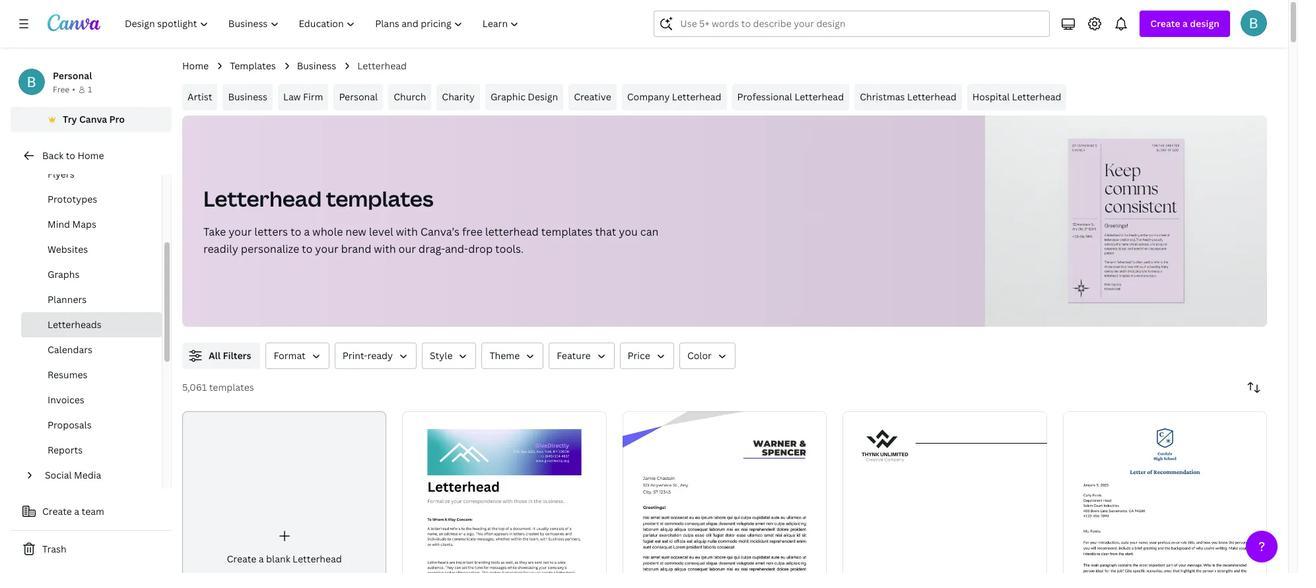 Task type: locate. For each thing, give the bounding box(es) containing it.
websites link
[[21, 237, 162, 262]]

to
[[66, 149, 75, 162], [291, 225, 301, 239], [302, 242, 313, 256]]

personal right firm
[[339, 90, 378, 103]]

letterhead right the "christmas"
[[907, 90, 957, 103]]

business down templates link
[[228, 90, 267, 103]]

create a blank letterhead link
[[182, 411, 387, 573]]

letterhead up letters
[[203, 184, 322, 213]]

color
[[687, 349, 712, 362]]

a left blank
[[259, 553, 264, 565]]

back to home link
[[11, 143, 172, 169]]

letterhead right the professional
[[795, 90, 844, 103]]

business
[[297, 59, 336, 72], [228, 90, 267, 103]]

filters
[[223, 349, 251, 362]]

creative
[[574, 90, 611, 103]]

0 vertical spatial personal
[[53, 69, 92, 82]]

0 horizontal spatial business link
[[223, 84, 273, 110]]

home up artist
[[182, 59, 209, 72]]

letterhead inside create a blank letterhead element
[[293, 553, 342, 565]]

create left the design
[[1151, 17, 1181, 30]]

0 vertical spatial to
[[66, 149, 75, 162]]

design
[[528, 90, 558, 103]]

business for the bottom the business link
[[228, 90, 267, 103]]

resumes
[[48, 369, 88, 381]]

5,061
[[182, 381, 207, 394]]

business link up firm
[[297, 59, 336, 73]]

prototypes link
[[21, 187, 162, 212]]

invoices link
[[21, 388, 162, 413]]

top level navigation element
[[116, 11, 531, 37]]

templates left that
[[541, 225, 593, 239]]

1 horizontal spatial home
[[182, 59, 209, 72]]

a left team at the left bottom of page
[[74, 505, 79, 518]]

1 vertical spatial with
[[374, 242, 396, 256]]

graphic design link
[[485, 84, 563, 110]]

try canva pro button
[[11, 107, 172, 132]]

law
[[283, 90, 301, 103]]

with down the level
[[374, 242, 396, 256]]

style
[[430, 349, 453, 362]]

0 horizontal spatial templates
[[209, 381, 254, 394]]

your right the "take"
[[229, 225, 252, 239]]

create for create a team
[[42, 505, 72, 518]]

create inside create a design dropdown button
[[1151, 17, 1181, 30]]

create
[[1151, 17, 1181, 30], [42, 505, 72, 518], [227, 553, 257, 565]]

a for create a design
[[1183, 17, 1188, 30]]

0 vertical spatial business
[[297, 59, 336, 72]]

business up firm
[[297, 59, 336, 72]]

1 horizontal spatial business link
[[297, 59, 336, 73]]

try
[[63, 113, 77, 125]]

church
[[394, 90, 426, 103]]

1 vertical spatial create
[[42, 505, 72, 518]]

theme button
[[482, 343, 544, 369]]

minimalist business letterhead image
[[843, 412, 1047, 573]]

calendars link
[[21, 338, 162, 363]]

charity
[[442, 90, 475, 103]]

1 horizontal spatial create
[[227, 553, 257, 565]]

letterhead templates image
[[986, 116, 1267, 327], [1069, 139, 1185, 303]]

personal link
[[334, 84, 383, 110]]

create a team
[[42, 505, 104, 518]]

calendars
[[48, 343, 92, 356]]

pro
[[109, 113, 125, 125]]

1 vertical spatial to
[[291, 225, 301, 239]]

business for the top the business link
[[297, 59, 336, 72]]

letterhead right blank
[[293, 553, 342, 565]]

a inside dropdown button
[[1183, 17, 1188, 30]]

templates up the level
[[326, 184, 434, 213]]

feature
[[557, 349, 591, 362]]

to right letters
[[291, 225, 301, 239]]

mind maps link
[[21, 212, 162, 237]]

back
[[42, 149, 64, 162]]

letterhead
[[485, 225, 539, 239]]

firm
[[303, 90, 323, 103]]

theme
[[490, 349, 520, 362]]

2 vertical spatial templates
[[209, 381, 254, 394]]

1 vertical spatial templates
[[541, 225, 593, 239]]

a left the design
[[1183, 17, 1188, 30]]

ready
[[368, 349, 393, 362]]

and-
[[445, 242, 468, 256]]

1 horizontal spatial your
[[315, 242, 339, 256]]

business link
[[297, 59, 336, 73], [223, 84, 273, 110]]

create left team at the left bottom of page
[[42, 505, 72, 518]]

creative link
[[569, 84, 617, 110]]

personal
[[53, 69, 92, 82], [339, 90, 378, 103]]

company letterhead
[[627, 90, 722, 103]]

to inside back to home link
[[66, 149, 75, 162]]

with up our at the top left of page
[[396, 225, 418, 239]]

your down whole
[[315, 242, 339, 256]]

a inside button
[[74, 505, 79, 518]]

can
[[641, 225, 659, 239]]

personal up •
[[53, 69, 92, 82]]

letterhead up personal link
[[357, 59, 407, 72]]

print-ready button
[[335, 343, 417, 369]]

a
[[1183, 17, 1188, 30], [304, 225, 310, 239], [74, 505, 79, 518], [259, 553, 264, 565]]

graphic
[[491, 90, 526, 103]]

0 horizontal spatial create
[[42, 505, 72, 518]]

try canva pro
[[63, 113, 125, 125]]

letterhead right the hospital
[[1012, 90, 1062, 103]]

2 vertical spatial to
[[302, 242, 313, 256]]

format
[[274, 349, 306, 362]]

create inside create a team button
[[42, 505, 72, 518]]

Sort by button
[[1241, 374, 1267, 401]]

0 horizontal spatial your
[[229, 225, 252, 239]]

home down try canva pro button
[[78, 149, 104, 162]]

create left blank
[[227, 553, 257, 565]]

create for create a design
[[1151, 17, 1181, 30]]

drop
[[468, 242, 493, 256]]

2 horizontal spatial templates
[[541, 225, 593, 239]]

charity link
[[437, 84, 480, 110]]

hospital
[[973, 90, 1010, 103]]

professional letterhead link
[[732, 84, 849, 110]]

0 horizontal spatial business
[[228, 90, 267, 103]]

templates
[[326, 184, 434, 213], [541, 225, 593, 239], [209, 381, 254, 394]]

templates link
[[230, 59, 276, 73]]

christmas letterhead
[[860, 90, 957, 103]]

1 vertical spatial personal
[[339, 90, 378, 103]]

2 vertical spatial create
[[227, 553, 257, 565]]

0 vertical spatial create
[[1151, 17, 1181, 30]]

1 horizontal spatial personal
[[339, 90, 378, 103]]

letterhead right company
[[672, 90, 722, 103]]

to right back
[[66, 149, 75, 162]]

templates down all filters
[[209, 381, 254, 394]]

letterhead
[[357, 59, 407, 72], [672, 90, 722, 103], [795, 90, 844, 103], [907, 90, 957, 103], [1012, 90, 1062, 103], [203, 184, 322, 213], [293, 553, 342, 565]]

create inside create a blank letterhead element
[[227, 553, 257, 565]]

0 vertical spatial templates
[[326, 184, 434, 213]]

proposals
[[48, 419, 92, 431]]

social media
[[45, 469, 101, 481]]

style button
[[422, 343, 477, 369]]

1 vertical spatial business
[[228, 90, 267, 103]]

1 vertical spatial home
[[78, 149, 104, 162]]

print-
[[343, 349, 368, 362]]

None search field
[[654, 11, 1050, 37]]

5,061 templates
[[182, 381, 254, 394]]

media
[[74, 469, 101, 481]]

to down whole
[[302, 242, 313, 256]]

templates
[[230, 59, 276, 72]]

artist link
[[182, 84, 218, 110]]

business link down templates link
[[223, 84, 273, 110]]

home link
[[182, 59, 209, 73]]

0 horizontal spatial to
[[66, 149, 75, 162]]

1 horizontal spatial business
[[297, 59, 336, 72]]

with
[[396, 225, 418, 239], [374, 242, 396, 256]]

new
[[346, 225, 367, 239]]

1 horizontal spatial templates
[[326, 184, 434, 213]]

2 horizontal spatial create
[[1151, 17, 1181, 30]]

0 vertical spatial home
[[182, 59, 209, 72]]

canva
[[79, 113, 107, 125]]

create for create a blank letterhead
[[227, 553, 257, 565]]

a left whole
[[304, 225, 310, 239]]

graphic design
[[491, 90, 558, 103]]



Task type: vqa. For each thing, say whether or not it's contained in the screenshot.
Show pages image on the bottom right
no



Task type: describe. For each thing, give the bounding box(es) containing it.
design
[[1190, 17, 1220, 30]]

letterhead inside hospital letterhead link
[[1012, 90, 1062, 103]]

brad klo image
[[1241, 10, 1267, 36]]

templates for letterhead templates
[[326, 184, 434, 213]]

free
[[53, 84, 70, 95]]

flyers link
[[21, 162, 162, 187]]

trash link
[[11, 536, 172, 563]]

2 horizontal spatial to
[[302, 242, 313, 256]]

professional letterhead
[[737, 90, 844, 103]]

drag-
[[419, 242, 445, 256]]

letterhead doc in bright blue bright purple classic professional style image
[[402, 411, 607, 573]]

•
[[72, 84, 75, 95]]

maps
[[72, 218, 96, 231]]

hospital letterhead
[[973, 90, 1062, 103]]

planners link
[[21, 287, 162, 312]]

christmas
[[860, 90, 905, 103]]

create a design
[[1151, 17, 1220, 30]]

feature button
[[549, 343, 615, 369]]

mind maps
[[48, 218, 96, 231]]

0 vertical spatial your
[[229, 225, 252, 239]]

reports link
[[21, 438, 162, 463]]

0 horizontal spatial personal
[[53, 69, 92, 82]]

letterhead inside christmas letterhead link
[[907, 90, 957, 103]]

graphs link
[[21, 262, 162, 287]]

a inside take your letters to a whole new level with canva's free letterhead templates that you can readily personalize to your brand with our drag-and-drop tools.
[[304, 225, 310, 239]]

tools.
[[495, 242, 524, 256]]

our
[[399, 242, 416, 256]]

artist
[[188, 90, 212, 103]]

print-ready
[[343, 349, 393, 362]]

minimalist simple business & corporate letterhead image
[[623, 412, 827, 573]]

price
[[628, 349, 650, 362]]

letters
[[254, 225, 288, 239]]

law firm
[[283, 90, 323, 103]]

team
[[82, 505, 104, 518]]

1 vertical spatial business link
[[223, 84, 273, 110]]

professional
[[737, 90, 793, 103]]

create a blank letterhead element
[[182, 411, 387, 573]]

a for create a team
[[74, 505, 79, 518]]

you
[[619, 225, 638, 239]]

christmas letterhead link
[[855, 84, 962, 110]]

readily
[[203, 242, 238, 256]]

color button
[[680, 343, 736, 369]]

letterheads
[[48, 318, 102, 331]]

social media link
[[40, 463, 154, 488]]

Search search field
[[681, 11, 1042, 36]]

format button
[[266, 343, 329, 369]]

back to home
[[42, 149, 104, 162]]

create a blank letterhead
[[227, 553, 342, 565]]

websites
[[48, 243, 88, 256]]

company
[[627, 90, 670, 103]]

0 horizontal spatial home
[[78, 149, 104, 162]]

templates inside take your letters to a whole new level with canva's free letterhead templates that you can readily personalize to your brand with our drag-and-drop tools.
[[541, 225, 593, 239]]

letterhead inside company letterhead link
[[672, 90, 722, 103]]

free •
[[53, 84, 75, 95]]

that
[[595, 225, 616, 239]]

a for create a blank letterhead
[[259, 553, 264, 565]]

canva's
[[421, 225, 460, 239]]

price button
[[620, 343, 674, 369]]

1 vertical spatial your
[[315, 242, 339, 256]]

church link
[[388, 84, 432, 110]]

resumes link
[[21, 363, 162, 388]]

prototypes
[[48, 193, 97, 205]]

planners
[[48, 293, 87, 306]]

personalize
[[241, 242, 299, 256]]

templates for 5,061 templates
[[209, 381, 254, 394]]

blue white traditional generic letter of recommendation image
[[1063, 412, 1267, 573]]

letterhead templates
[[203, 184, 434, 213]]

take your letters to a whole new level with canva's free letterhead templates that you can readily personalize to your brand with our drag-and-drop tools.
[[203, 225, 659, 256]]

create a design button
[[1140, 11, 1230, 37]]

invoices
[[48, 394, 84, 406]]

take
[[203, 225, 226, 239]]

all filters
[[209, 349, 251, 362]]

create a team button
[[11, 499, 172, 525]]

0 vertical spatial with
[[396, 225, 418, 239]]

letterhead inside the 'professional letterhead' link
[[795, 90, 844, 103]]

social
[[45, 469, 72, 481]]

all
[[209, 349, 221, 362]]

0 vertical spatial business link
[[297, 59, 336, 73]]

1 horizontal spatial to
[[291, 225, 301, 239]]

brand
[[341, 242, 371, 256]]

level
[[369, 225, 393, 239]]

company letterhead link
[[622, 84, 727, 110]]

whole
[[312, 225, 343, 239]]

law firm link
[[278, 84, 329, 110]]

graphs
[[48, 268, 80, 281]]

mind
[[48, 218, 70, 231]]



